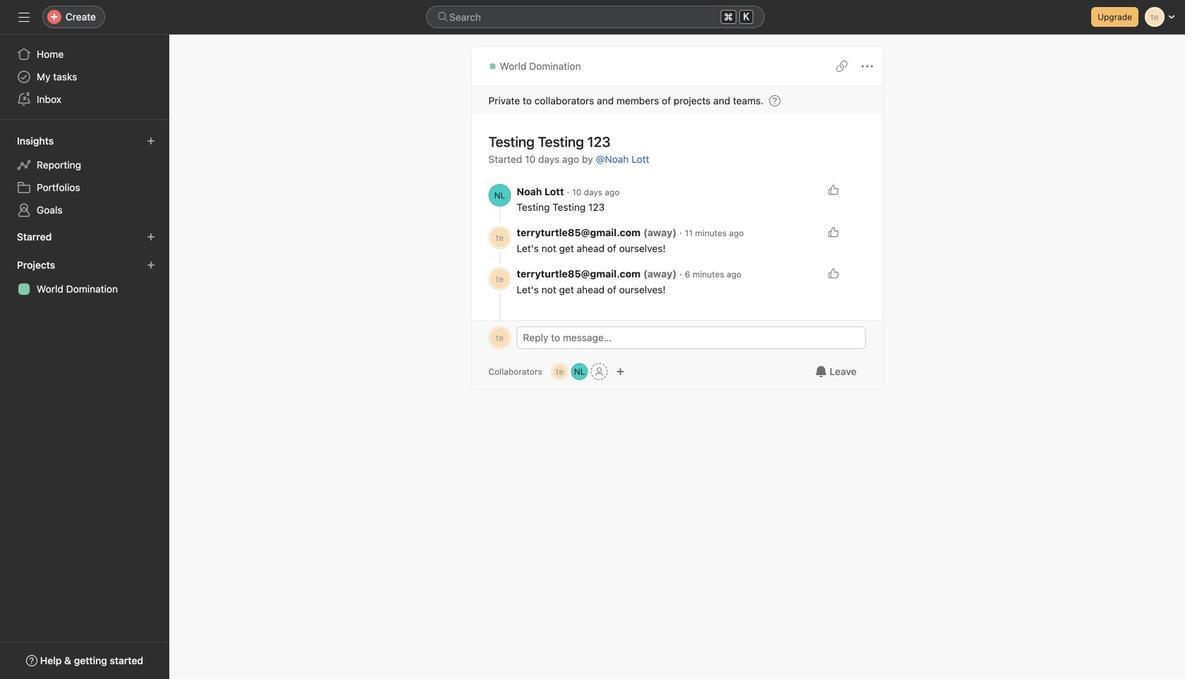 Task type: vqa. For each thing, say whether or not it's contained in the screenshot.
0 likes. Click to like this message comment "image"
yes



Task type: describe. For each thing, give the bounding box(es) containing it.
global element
[[0, 35, 169, 119]]

hide sidebar image
[[18, 11, 30, 23]]

copy link image
[[837, 61, 848, 72]]

add or remove collaborators image
[[617, 368, 625, 376]]

2 0 likes. click to like this message comment image from the top
[[828, 268, 840, 279]]

projects element
[[0, 253, 169, 303]]

Search tasks, projects, and more text field
[[426, 6, 765, 28]]



Task type: locate. For each thing, give the bounding box(es) containing it.
0 vertical spatial 0 likes. click to like this message comment image
[[828, 227, 840, 238]]

None field
[[426, 6, 765, 28]]

1 vertical spatial 0 likes. click to like this message comment image
[[828, 268, 840, 279]]

open user profile image
[[489, 184, 511, 207]]

add or remove collaborators image
[[571, 363, 588, 380]]

new project or portfolio image
[[147, 261, 155, 270]]

0 likes. click to like this message comment image
[[828, 184, 840, 196]]

insights element
[[0, 128, 169, 224]]

1 0 likes. click to like this message comment image from the top
[[828, 227, 840, 238]]

0 likes. click to like this message comment image
[[828, 227, 840, 238], [828, 268, 840, 279]]

new insights image
[[147, 137, 155, 145]]

add items to starred image
[[147, 233, 155, 241]]



